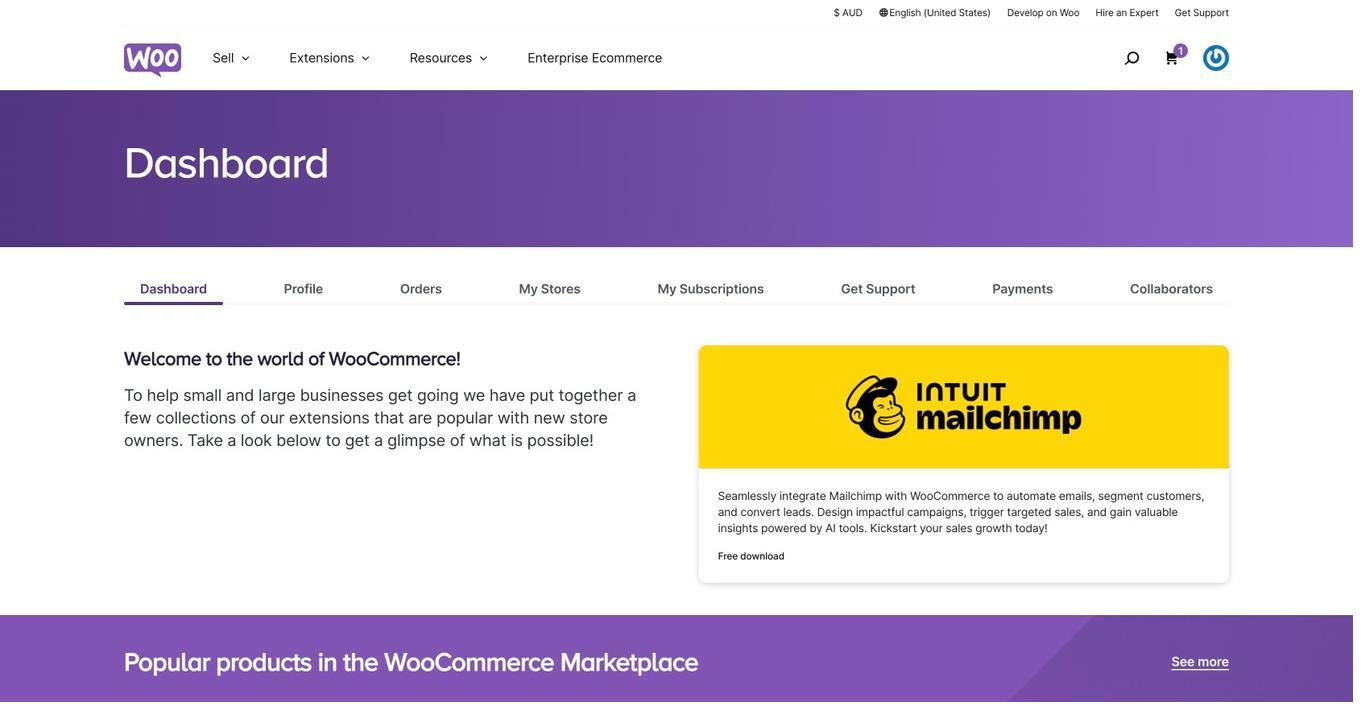 Task type: locate. For each thing, give the bounding box(es) containing it.
open account menu image
[[1203, 45, 1229, 71]]

service navigation menu element
[[1090, 32, 1229, 84]]



Task type: describe. For each thing, give the bounding box(es) containing it.
search image
[[1119, 45, 1145, 71]]



Task type: vqa. For each thing, say whether or not it's contained in the screenshot.
BREADCRUMB element
no



